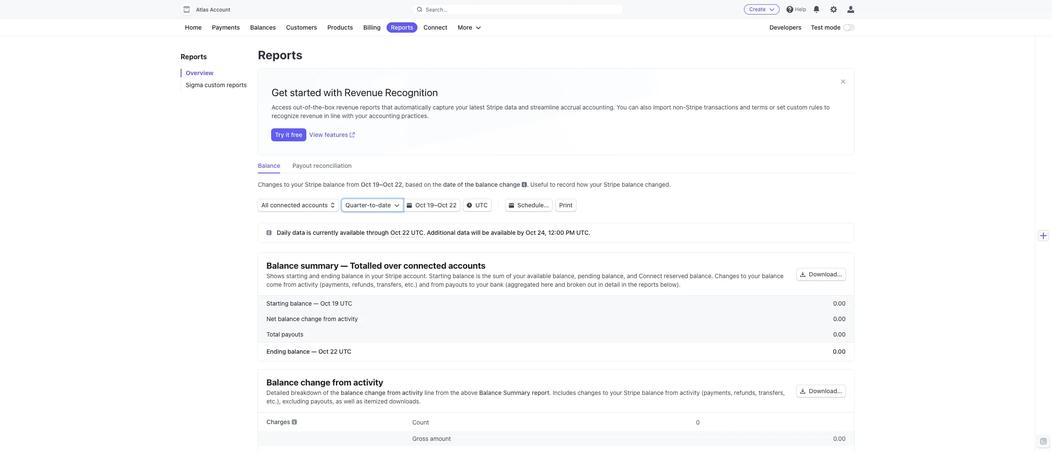 Task type: vqa. For each thing, say whether or not it's contained in the screenshot.
checkbox
no



Task type: describe. For each thing, give the bounding box(es) containing it.
sigma
[[186, 81, 203, 88]]

2 cell from the left
[[559, 435, 700, 442]]

12:00
[[549, 229, 565, 236]]

atlas account
[[196, 6, 231, 13]]

starting inside balance summary — totalled over connected accounts shows starting and ending balance in your stripe account. starting balance is the sum of your available balance, pending balance, and connect reserved balance. changes to your balance come from activity (payments, refunds, transfers, etc.) and from payouts to your bank (aggregated here and broken out in detail in the reports below).
[[429, 272, 451, 280]]

0 horizontal spatial available
[[340, 229, 365, 236]]

to inside . includes changes to your stripe balance from activity (payments, refunds, transfers, etc.), excluding payouts, as well as itemized downloads.
[[603, 389, 609, 396]]

developers
[[770, 24, 802, 31]]

the right on
[[433, 181, 442, 188]]

connect link
[[419, 22, 452, 33]]

19 inside grid
[[332, 300, 339, 307]]

connect inside balance summary — totalled over connected accounts shows starting and ending balance in your stripe account. starting balance is the sum of your available balance, pending balance, and connect reserved balance. changes to your balance come from activity (payments, refunds, transfers, etc.) and from payouts to your bank (aggregated here and broken out in detail in the reports below).
[[639, 272, 663, 280]]

row containing gross amount
[[258, 432, 855, 446]]

oct up quarter-to-date
[[361, 181, 371, 188]]

connected
[[404, 261, 447, 271]]

balances link
[[246, 22, 280, 33]]

. for useful
[[527, 181, 529, 188]]

2 horizontal spatial svg image
[[407, 203, 412, 208]]

streamline
[[531, 103, 559, 111]]

etc.),
[[267, 398, 281, 405]]

change up 'schedule…' button
[[500, 181, 521, 188]]

of-
[[305, 103, 313, 111]]

stripe down payout reconciliation
[[305, 181, 322, 188]]

payout reconciliation link
[[293, 160, 357, 173]]

sum
[[493, 272, 505, 280]]

rules
[[810, 103, 823, 111]]

try
[[275, 131, 284, 138]]

1 horizontal spatial reports
[[258, 48, 303, 62]]

stripe right how
[[604, 181, 621, 188]]

changed.
[[646, 181, 671, 188]]

balance for balance summary — totalled over connected accounts shows starting and ending balance in your stripe account. starting balance is the sum of your available balance, pending balance, and connect reserved balance. changes to your balance come from activity (payments, refunds, transfers, etc.) and from payouts to your bank (aggregated here and broken out in detail in the reports below).
[[267, 261, 299, 271]]

gross amount
[[413, 435, 451, 442]]

22 inside grid
[[330, 348, 338, 355]]

total
[[267, 331, 280, 338]]

accounts
[[449, 261, 486, 271]]

row containing charges
[[258, 413, 855, 432]]

more button
[[454, 22, 485, 33]]

balance change from activity
[[267, 377, 384, 387]]

over
[[384, 261, 402, 271]]

overview link
[[181, 69, 249, 77]]

balance right above
[[480, 389, 502, 396]]

to-
[[370, 201, 379, 209]]

Search… text field
[[412, 4, 623, 15]]

Search… search field
[[412, 4, 623, 15]]

test mode
[[812, 24, 841, 31]]

to down accounts at the bottom of the page
[[469, 281, 475, 288]]

accounting.
[[583, 103, 615, 111]]

based
[[406, 181, 423, 188]]

in down the totalled
[[365, 272, 370, 280]]

summary
[[301, 261, 339, 271]]

more
[[458, 24, 473, 31]]

date of the balance change
[[443, 181, 521, 188]]

from inside row
[[324, 315, 336, 322]]

reports inside access out-of-the-box revenue reports that automatically capture your latest stripe data and streamline accrual accounting. you can also import non-stripe transactions and terms or set custom rules to recognize revenue in line with your accounting practices.
[[360, 103, 380, 111]]

balance.
[[690, 272, 714, 280]]

change up "breakdown"
[[301, 377, 331, 387]]

row containing net balance change from activity
[[258, 311, 855, 327]]

date inside "quarter-to-date" 'popup button'
[[379, 201, 391, 209]]

to right 'balance.'
[[741, 272, 747, 280]]

well
[[344, 398, 355, 405]]

breakdown
[[291, 389, 322, 396]]

available inside balance summary — totalled over connected accounts shows starting and ending balance in your stripe account. starting balance is the sum of your available balance, pending balance, and connect reserved balance. changes to your balance come from activity (payments, refunds, transfers, etc.) and from payouts to your bank (aggregated here and broken out in detail in the reports below).
[[527, 272, 551, 280]]

downloads.
[[389, 398, 421, 405]]

balance inside . includes changes to your stripe balance from activity (payments, refunds, transfers, etc.), excluding payouts, as well as itemized downloads.
[[642, 389, 664, 396]]

to right useful
[[550, 181, 556, 188]]

line inside access out-of-the-box revenue reports that automatically capture your latest stripe data and streamline accrual accounting. you can also import non-stripe transactions and terms or set custom rules to recognize revenue in line with your accounting practices.
[[331, 112, 341, 119]]

grid for balance summary — totalled over connected accounts
[[258, 296, 855, 361]]

activity up "downloads." at the left of the page
[[402, 389, 423, 396]]

balance for balance change from activity
[[267, 377, 299, 387]]

1 horizontal spatial revenue
[[337, 103, 359, 111]]

here
[[541, 281, 554, 288]]

oct right through
[[391, 229, 401, 236]]

data inside access out-of-the-box revenue reports that automatically capture your latest stripe data and streamline accrual accounting. you can also import non-stripe transactions and terms or set custom rules to recognize revenue in line with your accounting practices.
[[505, 103, 517, 111]]

1 vertical spatial revenue
[[301, 112, 323, 119]]

custom inside access out-of-the-box revenue reports that automatically capture your latest stripe data and streamline accrual accounting. you can also import non-stripe transactions and terms or set custom rules to recognize revenue in line with your accounting practices.
[[788, 103, 808, 111]]

sigma custom reports
[[186, 81, 247, 88]]

ending
[[267, 348, 286, 355]]

0 horizontal spatial changes
[[258, 181, 283, 188]]

practices.
[[402, 112, 429, 119]]

1 balance, from the left
[[553, 272, 577, 280]]

you
[[617, 103, 627, 111]]

get started with revenue recognition
[[272, 86, 438, 98]]

22 left "utc" button
[[450, 201, 457, 209]]

started
[[290, 86, 321, 98]]

activity inside . includes changes to your stripe balance from activity (payments, refunds, transfers, etc.), excluding payouts, as well as itemized downloads.
[[680, 389, 700, 396]]

0 horizontal spatial –
[[380, 181, 383, 188]]

atlas
[[196, 6, 209, 13]]

in right detail
[[622, 281, 627, 288]]

can
[[629, 103, 639, 111]]

utc inside button
[[476, 201, 488, 209]]

2 horizontal spatial 19
[[428, 201, 434, 209]]

activity up itemized
[[354, 377, 384, 387]]

view
[[309, 131, 323, 138]]

activity inside grid
[[338, 315, 358, 322]]

change up itemized
[[365, 389, 386, 396]]

bank
[[490, 281, 504, 288]]

revenue
[[345, 86, 383, 98]]

latest
[[470, 103, 485, 111]]

currently
[[313, 229, 339, 236]]

detailed
[[267, 389, 290, 396]]

non-
[[673, 103, 686, 111]]

utc up balance change from activity
[[339, 348, 352, 355]]

from inside . includes changes to your stripe balance from activity (payments, refunds, transfers, etc.), excluding payouts, as well as itemized downloads.
[[666, 389, 679, 396]]

quarter-to-date
[[346, 201, 391, 209]]

test
[[812, 24, 824, 31]]

pending
[[578, 272, 601, 280]]

0 horizontal spatial is
[[307, 229, 311, 236]]

sigma custom reports link
[[181, 81, 249, 89]]

capture
[[433, 103, 454, 111]]

1 horizontal spatial available
[[491, 229, 516, 236]]

1 vertical spatial .
[[424, 229, 426, 236]]

excluding
[[283, 398, 309, 405]]

record
[[557, 181, 576, 188]]

ending balance — oct 22 utc
[[267, 348, 352, 355]]

through
[[367, 229, 389, 236]]

in inside access out-of-the-box revenue reports that automatically capture your latest stripe data and streamline accrual accounting. you can also import non-stripe transactions and terms or set custom rules to recognize revenue in line with your accounting practices.
[[324, 112, 329, 119]]

print button
[[556, 199, 576, 211]]

in right out
[[599, 281, 604, 288]]

0
[[697, 418, 700, 426]]

starting
[[286, 272, 308, 280]]

out
[[588, 281, 597, 288]]

payments link
[[208, 22, 244, 33]]

set
[[777, 103, 786, 111]]

balance link
[[258, 160, 286, 173]]

tab list containing balance
[[258, 160, 855, 173]]

payout
[[293, 162, 312, 169]]

summary
[[504, 389, 531, 396]]

0 vertical spatial date
[[443, 181, 456, 188]]

starting balance — oct 19 utc
[[267, 300, 352, 307]]

charges
[[267, 418, 290, 426]]

download… button for balance change from activity
[[798, 385, 846, 397]]

balance for balance
[[258, 162, 281, 169]]

view features
[[309, 131, 348, 138]]

row containing starting balance —
[[258, 296, 855, 311]]

svg image for daily data is currently available through
[[267, 230, 272, 235]]

24,
[[538, 229, 547, 236]]

refunds, inside balance summary — totalled over connected accounts shows starting and ending balance in your stripe account. starting balance is the sum of your available balance, pending balance, and connect reserved balance. changes to your balance come from activity (payments, refunds, transfers, etc.) and from payouts to your bank (aggregated here and broken out in detail in the reports below).
[[352, 281, 375, 288]]

reserved
[[664, 272, 689, 280]]

it
[[286, 131, 290, 138]]

additional
[[427, 229, 456, 236]]

1 vertical spatial line
[[425, 389, 434, 396]]

to down balance link
[[284, 181, 290, 188]]

totalled
[[350, 261, 382, 271]]

or
[[770, 103, 776, 111]]

,
[[402, 181, 404, 188]]

stripe inside balance summary — totalled over connected accounts shows starting and ending balance in your stripe account. starting balance is the sum of your available balance, pending balance, and connect reserved balance. changes to your balance come from activity (payments, refunds, transfers, etc.) and from payouts to your bank (aggregated here and broken out in detail in the reports below).
[[386, 272, 402, 280]]

payouts,
[[311, 398, 334, 405]]

download… for balance change from activity
[[810, 387, 843, 395]]

. for includes
[[550, 389, 552, 396]]

0 cell
[[559, 416, 700, 428]]

0.00 cell
[[705, 435, 846, 442]]

the down balance change from activity
[[331, 389, 339, 396]]

svg image inside 'schedule…' button
[[509, 203, 514, 208]]

(payments, inside . includes changes to your stripe balance from activity (payments, refunds, transfers, etc.), excluding payouts, as well as itemized downloads.
[[702, 389, 733, 396]]

22 left based
[[395, 181, 402, 188]]

box
[[325, 103, 335, 111]]



Task type: locate. For each thing, give the bounding box(es) containing it.
developers link
[[766, 22, 806, 33]]

1 horizontal spatial data
[[457, 229, 470, 236]]

that
[[382, 103, 393, 111]]

line
[[331, 112, 341, 119], [425, 389, 434, 396]]

1 horizontal spatial (payments,
[[702, 389, 733, 396]]

(payments, inside balance summary — totalled over connected accounts shows starting and ending balance in your stripe account. starting balance is the sum of your available balance, pending balance, and connect reserved balance. changes to your balance come from activity (payments, refunds, transfers, etc.) and from payouts to your bank (aggregated here and broken out in detail in the reports below).
[[320, 281, 351, 288]]

data right daily
[[293, 229, 305, 236]]

1 horizontal spatial reports
[[360, 103, 380, 111]]

pm
[[566, 229, 575, 236]]

net balance change from activity
[[267, 315, 358, 322]]

reports up 'overview'
[[181, 53, 207, 61]]

changes right 'balance.'
[[715, 272, 740, 280]]

stripe up 0 cell
[[624, 389, 641, 396]]

quarter-
[[346, 201, 370, 209]]

activity inside balance summary — totalled over connected accounts shows starting and ending balance in your stripe account. starting balance is the sum of your available balance, pending balance, and connect reserved balance. changes to your balance come from activity (payments, refunds, transfers, etc.) and from payouts to your bank (aggregated here and broken out in detail in the reports below).
[[298, 281, 318, 288]]

cell down 0 cell
[[559, 435, 700, 442]]

oct right the by
[[526, 229, 536, 236]]

oct up net balance change from activity
[[321, 300, 331, 307]]

1 grid from the top
[[258, 296, 855, 361]]

0 vertical spatial grid
[[258, 296, 855, 361]]

1 horizontal spatial of
[[458, 181, 463, 188]]

amount
[[430, 435, 451, 442]]

0 horizontal spatial reports
[[227, 81, 247, 88]]

data left will
[[457, 229, 470, 236]]

download… button for balance summary — totalled over connected accounts
[[798, 268, 846, 280]]

reports down 'overview' link
[[227, 81, 247, 88]]

— for 19
[[314, 300, 319, 307]]

includes
[[553, 389, 576, 396]]

of right on
[[458, 181, 463, 188]]

reports inside balance summary — totalled over connected accounts shows starting and ending balance in your stripe account. starting balance is the sum of your available balance, pending balance, and connect reserved balance. changes to your balance come from activity (payments, refunds, transfers, etc.) and from payouts to your bank (aggregated here and broken out in detail in the reports below).
[[639, 281, 659, 288]]

available up here
[[527, 272, 551, 280]]

. left 'includes'
[[550, 389, 552, 396]]

1 horizontal spatial 19
[[373, 181, 380, 188]]

0 vertical spatial line
[[331, 112, 341, 119]]

1 vertical spatial transfers,
[[759, 389, 786, 396]]

transfers, inside balance summary — totalled over connected accounts shows starting and ending balance in your stripe account. starting balance is the sum of your available balance, pending balance, and connect reserved balance. changes to your balance come from activity (payments, refunds, transfers, etc.) and from payouts to your bank (aggregated here and broken out in detail in the reports below).
[[377, 281, 403, 288]]

0 vertical spatial .
[[527, 181, 529, 188]]

connect
[[424, 24, 448, 31], [639, 272, 663, 280]]

oct up balance change from activity
[[319, 348, 329, 355]]

activity down starting
[[298, 281, 318, 288]]

. useful to record how your stripe balance changed.
[[527, 181, 671, 188]]

1 horizontal spatial changes
[[715, 272, 740, 280]]

22
[[395, 181, 402, 188], [450, 201, 457, 209], [403, 229, 410, 236], [330, 348, 338, 355]]

accounting
[[369, 112, 400, 119]]

1 vertical spatial —
[[314, 300, 319, 307]]

2 vertical spatial .
[[550, 389, 552, 396]]

is down accounts at the bottom of the page
[[476, 272, 481, 280]]

19 up net balance change from activity
[[332, 300, 339, 307]]

with inside access out-of-the-box revenue reports that automatically capture your latest stripe data and streamline accrual accounting. you can also import non-stripe transactions and terms or set custom rules to recognize revenue in line with your accounting practices.
[[342, 112, 354, 119]]

0 horizontal spatial refunds,
[[352, 281, 375, 288]]

changes to your stripe balance from oct 19 – oct 22 , based on the
[[258, 181, 442, 188]]

schedule…
[[518, 201, 549, 209]]

0 horizontal spatial starting
[[267, 300, 289, 307]]

. left additional
[[424, 229, 426, 236]]

2 grid from the top
[[258, 413, 855, 452]]

19 down on
[[428, 201, 434, 209]]

download… for balance summary — totalled over connected accounts
[[810, 271, 843, 278]]

1 row from the top
[[258, 296, 855, 311]]

. left useful
[[527, 181, 529, 188]]

your
[[456, 103, 468, 111], [355, 112, 368, 119], [291, 181, 304, 188], [590, 181, 602, 188], [372, 272, 384, 280], [514, 272, 526, 280], [749, 272, 761, 280], [477, 281, 489, 288], [610, 389, 623, 396]]

1 vertical spatial starting
[[267, 300, 289, 307]]

1 vertical spatial of
[[506, 272, 512, 280]]

change inside row
[[301, 315, 322, 322]]

grid containing charges
[[258, 413, 855, 452]]

oct down based
[[416, 201, 426, 209]]

the right detail
[[629, 281, 637, 288]]

below).
[[661, 281, 681, 288]]

connect down search…
[[424, 24, 448, 31]]

— inside balance summary — totalled over connected accounts shows starting and ending balance in your stripe account. starting balance is the sum of your available balance, pending balance, and connect reserved balance. changes to your balance come from activity (payments, refunds, transfers, etc.) and from payouts to your bank (aggregated here and broken out in detail in the reports below).
[[341, 261, 348, 271]]

stripe left transactions
[[686, 103, 703, 111]]

your inside . includes changes to your stripe balance from activity (payments, refunds, transfers, etc.), excluding payouts, as well as itemized downloads.
[[610, 389, 623, 396]]

try it free
[[275, 131, 303, 138]]

oct
[[361, 181, 371, 188], [383, 181, 393, 188], [416, 201, 426, 209], [438, 201, 448, 209], [391, 229, 401, 236], [526, 229, 536, 236], [321, 300, 331, 307], [319, 348, 329, 355]]

of up payouts,
[[323, 389, 329, 396]]

home link
[[181, 22, 206, 33]]

free
[[291, 131, 303, 138]]

change
[[500, 181, 521, 188], [301, 315, 322, 322], [301, 377, 331, 387], [365, 389, 386, 396]]

— down net balance change from activity
[[312, 348, 317, 355]]

to right "rules"
[[825, 103, 830, 111]]

payments
[[212, 24, 240, 31]]

0 vertical spatial revenue
[[337, 103, 359, 111]]

utc down date of the balance change at the left top
[[476, 201, 488, 209]]

1 horizontal spatial –
[[434, 201, 438, 209]]

customers
[[286, 24, 317, 31]]

the left above
[[451, 389, 460, 396]]

0 vertical spatial is
[[307, 229, 311, 236]]

help
[[796, 6, 807, 12]]

— left the totalled
[[341, 261, 348, 271]]

1 vertical spatial with
[[342, 112, 354, 119]]

with up features
[[342, 112, 354, 119]]

reports left below).
[[639, 281, 659, 288]]

reports loading completed element
[[258, 69, 855, 452]]

0 vertical spatial transfers,
[[377, 281, 403, 288]]

balance up detailed
[[267, 377, 299, 387]]

account
[[210, 6, 231, 13]]

as right well
[[356, 398, 363, 405]]

1 vertical spatial –
[[434, 201, 438, 209]]

1 horizontal spatial transfers,
[[759, 389, 786, 396]]

0.00
[[834, 300, 846, 307], [834, 315, 846, 322], [834, 331, 846, 338], [833, 348, 846, 355], [834, 435, 846, 442]]

svg image for quarter-to-date
[[395, 203, 400, 208]]

utc.
[[577, 229, 591, 236]]

3 row from the top
[[258, 327, 855, 342]]

1 vertical spatial (payments,
[[702, 389, 733, 396]]

. includes changes to your stripe balance from activity (payments, refunds, transfers, etc.), excluding payouts, as well as itemized downloads.
[[267, 389, 786, 405]]

view features link
[[309, 131, 355, 139]]

line up count
[[425, 389, 434, 396]]

broken
[[567, 281, 586, 288]]

oct up additional
[[438, 201, 448, 209]]

transactions
[[705, 103, 739, 111]]

starting down connected
[[429, 272, 451, 280]]

1 vertical spatial refunds,
[[735, 389, 758, 396]]

revenue
[[337, 103, 359, 111], [301, 112, 323, 119]]

revenue down of-
[[301, 112, 323, 119]]

0 vertical spatial custom
[[205, 81, 225, 88]]

2 download… button from the top
[[798, 385, 846, 397]]

etc.)
[[405, 281, 418, 288]]

overview
[[186, 69, 214, 76]]

will
[[472, 229, 481, 236]]

22 right through
[[403, 229, 410, 236]]

1 as from the left
[[336, 398, 342, 405]]

oct 19 – oct 22
[[416, 201, 457, 209]]

2 as from the left
[[356, 398, 363, 405]]

2 horizontal spatial data
[[505, 103, 517, 111]]

2 horizontal spatial of
[[506, 272, 512, 280]]

import
[[654, 103, 672, 111]]

available
[[340, 229, 365, 236], [491, 229, 516, 236], [527, 272, 551, 280]]

0 horizontal spatial data
[[293, 229, 305, 236]]

accrual
[[561, 103, 581, 111]]

balance up shows
[[267, 261, 299, 271]]

balance summary — totalled over connected accounts shows starting and ending balance in your stripe account. starting balance is the sum of your available balance, pending balance, and connect reserved balance. changes to your balance come from activity (payments, refunds, transfers, etc.) and from payouts to your bank (aggregated here and broken out in detail in the reports below).
[[267, 261, 784, 288]]

activity down starting balance — oct 19 utc
[[338, 315, 358, 322]]

0 vertical spatial of
[[458, 181, 463, 188]]

atlas account button
[[181, 3, 239, 15]]

cell
[[267, 435, 408, 442], [559, 435, 700, 442]]

changes down balance link
[[258, 181, 283, 188]]

reports inside 'link'
[[391, 24, 413, 31]]

create button
[[745, 4, 780, 15]]

oct left ,
[[383, 181, 393, 188]]

0 vertical spatial changes
[[258, 181, 283, 188]]

1 horizontal spatial starting
[[429, 272, 451, 280]]

0 horizontal spatial of
[[323, 389, 329, 396]]

payouts
[[446, 281, 468, 288], [282, 331, 304, 338]]

0 horizontal spatial line
[[331, 112, 341, 119]]

count
[[413, 418, 429, 426]]

is left currently
[[307, 229, 311, 236]]

download…
[[810, 271, 843, 278], [810, 387, 843, 395]]

reports down balances link on the top
[[258, 48, 303, 62]]

0 horizontal spatial custom
[[205, 81, 225, 88]]

available left through
[[340, 229, 365, 236]]

to inside access out-of-the-box revenue reports that automatically capture your latest stripe data and streamline accrual accounting. you can also import non-stripe transactions and terms or set custom rules to recognize revenue in line with your accounting practices.
[[825, 103, 830, 111]]

shows
[[267, 272, 285, 280]]

1 horizontal spatial line
[[425, 389, 434, 396]]

payouts inside grid
[[282, 331, 304, 338]]

6 row from the top
[[258, 432, 855, 446]]

billing link
[[359, 22, 385, 33]]

0 horizontal spatial as
[[336, 398, 342, 405]]

try it free button
[[272, 129, 306, 141]]

balance, up 'broken'
[[553, 272, 577, 280]]

also
[[641, 103, 652, 111]]

svg image down based
[[407, 203, 412, 208]]

grid
[[258, 296, 855, 361], [258, 413, 855, 452]]

1 vertical spatial payouts
[[282, 331, 304, 338]]

daily data is currently available through oct 22 utc . additional data will be available by oct 24, 12:00 pm utc.
[[277, 229, 591, 236]]

utc left additional
[[411, 229, 424, 236]]

detailed breakdown of the balance change from activity line from the above balance summary report
[[267, 389, 550, 396]]

0 vertical spatial with
[[324, 86, 342, 98]]

0 vertical spatial starting
[[429, 272, 451, 280]]

stripe inside . includes changes to your stripe balance from activity (payments, refunds, transfers, etc.), excluding payouts, as well as itemized downloads.
[[624, 389, 641, 396]]

come
[[267, 281, 282, 288]]

1 vertical spatial changes
[[715, 272, 740, 280]]

— up net balance change from activity
[[314, 300, 319, 307]]

ending
[[321, 272, 340, 280]]

0 horizontal spatial date
[[379, 201, 391, 209]]

as left well
[[336, 398, 342, 405]]

1 horizontal spatial cell
[[559, 435, 700, 442]]

balance down try
[[258, 162, 281, 169]]

svg image right to-
[[395, 203, 400, 208]]

useful
[[531, 181, 549, 188]]

1 horizontal spatial date
[[443, 181, 456, 188]]

1 horizontal spatial refunds,
[[735, 389, 758, 396]]

data right the latest
[[505, 103, 517, 111]]

0 vertical spatial 19
[[373, 181, 380, 188]]

1 download… from the top
[[810, 271, 843, 278]]

0 horizontal spatial svg image
[[267, 230, 272, 235]]

(payments,
[[320, 281, 351, 288], [702, 389, 733, 396]]

1 horizontal spatial as
[[356, 398, 363, 405]]

1 vertical spatial is
[[476, 272, 481, 280]]

1 vertical spatial date
[[379, 201, 391, 209]]

0 vertical spatial refunds,
[[352, 281, 375, 288]]

0 vertical spatial reports
[[227, 81, 247, 88]]

stripe right the latest
[[487, 103, 503, 111]]

help button
[[784, 3, 810, 16]]

reports down revenue on the left of the page
[[360, 103, 380, 111]]

cell down well
[[267, 435, 408, 442]]

custom inside "link"
[[205, 81, 225, 88]]

1 horizontal spatial connect
[[639, 272, 663, 280]]

customers link
[[282, 22, 322, 33]]

daily
[[277, 229, 291, 236]]

changes
[[578, 389, 602, 396]]

of inside balance summary — totalled over connected accounts shows starting and ending balance in your stripe account. starting balance is the sum of your available balance, pending balance, and connect reserved balance. changes to your balance come from activity (payments, refunds, transfers, etc.) and from payouts to your bank (aggregated here and broken out in detail in the reports below).
[[506, 272, 512, 280]]

row
[[258, 296, 855, 311], [258, 311, 855, 327], [258, 327, 855, 342], [258, 342, 855, 361], [258, 413, 855, 432], [258, 432, 855, 446], [258, 446, 855, 452]]

reconciliation
[[314, 162, 352, 169]]

tab list
[[258, 160, 855, 173]]

reports
[[391, 24, 413, 31], [258, 48, 303, 62], [181, 53, 207, 61]]

2 download… from the top
[[810, 387, 843, 395]]

– left ,
[[380, 181, 383, 188]]

grid containing starting balance —
[[258, 296, 855, 361]]

(aggregated
[[506, 281, 540, 288]]

2 horizontal spatial available
[[527, 272, 551, 280]]

products
[[328, 24, 353, 31]]

the up "utc" button
[[465, 181, 474, 188]]

reports inside "link"
[[227, 81, 247, 88]]

– up daily data is currently available through oct 22 utc . additional data will be available by oct 24, 12:00 pm utc.
[[434, 201, 438, 209]]

mode
[[825, 24, 841, 31]]

1 vertical spatial grid
[[258, 413, 855, 452]]

balance
[[258, 162, 281, 169], [267, 261, 299, 271], [267, 377, 299, 387], [480, 389, 502, 396]]

0 vertical spatial –
[[380, 181, 383, 188]]

payouts down accounts at the bottom of the page
[[446, 281, 468, 288]]

4 row from the top
[[258, 342, 855, 361]]

1 horizontal spatial custom
[[788, 103, 808, 111]]

custom down 'overview' link
[[205, 81, 225, 88]]

1 vertical spatial download… button
[[798, 385, 846, 397]]

available left the by
[[491, 229, 516, 236]]

— for 22
[[312, 348, 317, 355]]

svg image
[[467, 203, 472, 208], [509, 203, 514, 208], [801, 272, 806, 277], [801, 389, 806, 394]]

starting up net
[[267, 300, 289, 307]]

1 horizontal spatial svg image
[[395, 203, 400, 208]]

2 horizontal spatial reports
[[639, 281, 659, 288]]

is inside balance summary — totalled over connected accounts shows starting and ending balance in your stripe account. starting balance is the sum of your available balance, pending balance, and connect reserved balance. changes to your balance come from activity (payments, refunds, transfers, etc.) and from payouts to your bank (aggregated here and broken out in detail in the reports below).
[[476, 272, 481, 280]]

be
[[482, 229, 490, 236]]

2 vertical spatial of
[[323, 389, 329, 396]]

of
[[458, 181, 463, 188], [506, 272, 512, 280], [323, 389, 329, 396]]

payouts right total
[[282, 331, 304, 338]]

as
[[336, 398, 342, 405], [356, 398, 363, 405]]

0 horizontal spatial connect
[[424, 24, 448, 31]]

in down box
[[324, 112, 329, 119]]

0 horizontal spatial revenue
[[301, 112, 323, 119]]

line down box
[[331, 112, 341, 119]]

changes inside balance summary — totalled over connected accounts shows starting and ending balance in your stripe account. starting balance is the sum of your available balance, pending balance, and connect reserved balance. changes to your balance come from activity (payments, refunds, transfers, etc.) and from payouts to your bank (aggregated here and broken out in detail in the reports below).
[[715, 272, 740, 280]]

net
[[267, 315, 277, 322]]

date right on
[[443, 181, 456, 188]]

2 horizontal spatial .
[[550, 389, 552, 396]]

payout reconciliation
[[293, 162, 352, 169]]

1 vertical spatial connect
[[639, 272, 663, 280]]

revenue down get started with revenue recognition
[[337, 103, 359, 111]]

notifications image
[[814, 6, 821, 13]]

0 vertical spatial connect
[[424, 24, 448, 31]]

from
[[347, 181, 360, 188], [284, 281, 296, 288], [431, 281, 444, 288], [324, 315, 336, 322], [333, 377, 352, 387], [387, 389, 401, 396], [436, 389, 449, 396], [666, 389, 679, 396]]

of right sum
[[506, 272, 512, 280]]

balance, up detail
[[602, 272, 626, 280]]

row containing total payouts
[[258, 327, 855, 342]]

change down starting balance — oct 19 utc
[[301, 315, 322, 322]]

automatically
[[395, 103, 431, 111]]

balance inside balance summary — totalled over connected accounts shows starting and ending balance in your stripe account. starting balance is the sum of your available balance, pending balance, and connect reserved balance. changes to your balance come from activity (payments, refunds, transfers, etc.) and from payouts to your bank (aggregated here and broken out in detail in the reports below).
[[267, 261, 299, 271]]

0 horizontal spatial payouts
[[282, 331, 304, 338]]

1 vertical spatial download…
[[810, 387, 843, 395]]

print
[[560, 201, 573, 209]]

0 horizontal spatial 19
[[332, 300, 339, 307]]

features
[[325, 131, 348, 138]]

payouts inside balance summary — totalled over connected accounts shows starting and ending balance in your stripe account. starting balance is the sum of your available balance, pending balance, and connect reserved balance. changes to your balance come from activity (payments, refunds, transfers, etc.) and from payouts to your bank (aggregated here and broken out in detail in the reports below).
[[446, 281, 468, 288]]

0 horizontal spatial transfers,
[[377, 281, 403, 288]]

svg image inside "utc" button
[[467, 203, 472, 208]]

19 up to-
[[373, 181, 380, 188]]

the
[[433, 181, 442, 188], [465, 181, 474, 188], [482, 272, 491, 280], [629, 281, 637, 288], [331, 389, 339, 396], [451, 389, 460, 396]]

connect up below).
[[639, 272, 663, 280]]

2 row from the top
[[258, 311, 855, 327]]

2 balance, from the left
[[602, 272, 626, 280]]

grid for balance change from activity
[[258, 413, 855, 452]]

0 vertical spatial payouts
[[446, 281, 468, 288]]

access
[[272, 103, 292, 111]]

with up box
[[324, 86, 342, 98]]

balance,
[[553, 272, 577, 280], [602, 272, 626, 280]]

utc up net balance change from activity
[[340, 300, 352, 307]]

row containing ending balance —
[[258, 342, 855, 361]]

. inside . includes changes to your stripe balance from activity (payments, refunds, transfers, etc.), excluding payouts, as well as itemized downloads.
[[550, 389, 552, 396]]

detail
[[605, 281, 620, 288]]

refunds, inside . includes changes to your stripe balance from activity (payments, refunds, transfers, etc.), excluding payouts, as well as itemized downloads.
[[735, 389, 758, 396]]

1 horizontal spatial payouts
[[446, 281, 468, 288]]

the left sum
[[482, 272, 491, 280]]

1 cell from the left
[[267, 435, 408, 442]]

the-
[[313, 103, 325, 111]]

svg image left daily
[[267, 230, 272, 235]]

1 download… button from the top
[[798, 268, 846, 280]]

1 horizontal spatial .
[[527, 181, 529, 188]]

0 horizontal spatial reports
[[181, 53, 207, 61]]

1 horizontal spatial balance,
[[602, 272, 626, 280]]

recognition
[[385, 86, 438, 98]]

1 vertical spatial custom
[[788, 103, 808, 111]]

starting inside grid
[[267, 300, 289, 307]]

0 horizontal spatial .
[[424, 229, 426, 236]]

2 vertical spatial reports
[[639, 281, 659, 288]]

stripe down over in the left bottom of the page
[[386, 272, 402, 280]]

7 row from the top
[[258, 446, 855, 452]]

1 horizontal spatial is
[[476, 272, 481, 280]]

— for over
[[341, 261, 348, 271]]

activity up 0
[[680, 389, 700, 396]]

svg image
[[395, 203, 400, 208], [407, 203, 412, 208], [267, 230, 272, 235]]

1 vertical spatial reports
[[360, 103, 380, 111]]

0 vertical spatial (payments,
[[320, 281, 351, 288]]

0 vertical spatial download… button
[[798, 268, 846, 280]]

transfers, inside . includes changes to your stripe balance from activity (payments, refunds, transfers, etc.), excluding payouts, as well as itemized downloads.
[[759, 389, 786, 396]]

0 horizontal spatial cell
[[267, 435, 408, 442]]

2 vertical spatial 19
[[332, 300, 339, 307]]

to right changes
[[603, 389, 609, 396]]

quarter-to-date button
[[342, 199, 403, 211]]

reports link
[[387, 22, 418, 33]]

5 row from the top
[[258, 413, 855, 432]]

total payouts
[[267, 331, 304, 338]]

svg image inside "quarter-to-date" 'popup button'
[[395, 203, 400, 208]]

0 vertical spatial —
[[341, 261, 348, 271]]

and
[[519, 103, 529, 111], [740, 103, 751, 111], [309, 272, 320, 280], [627, 272, 638, 280], [419, 281, 430, 288], [555, 281, 566, 288]]

date right quarter-
[[379, 201, 391, 209]]

0 horizontal spatial balance,
[[553, 272, 577, 280]]



